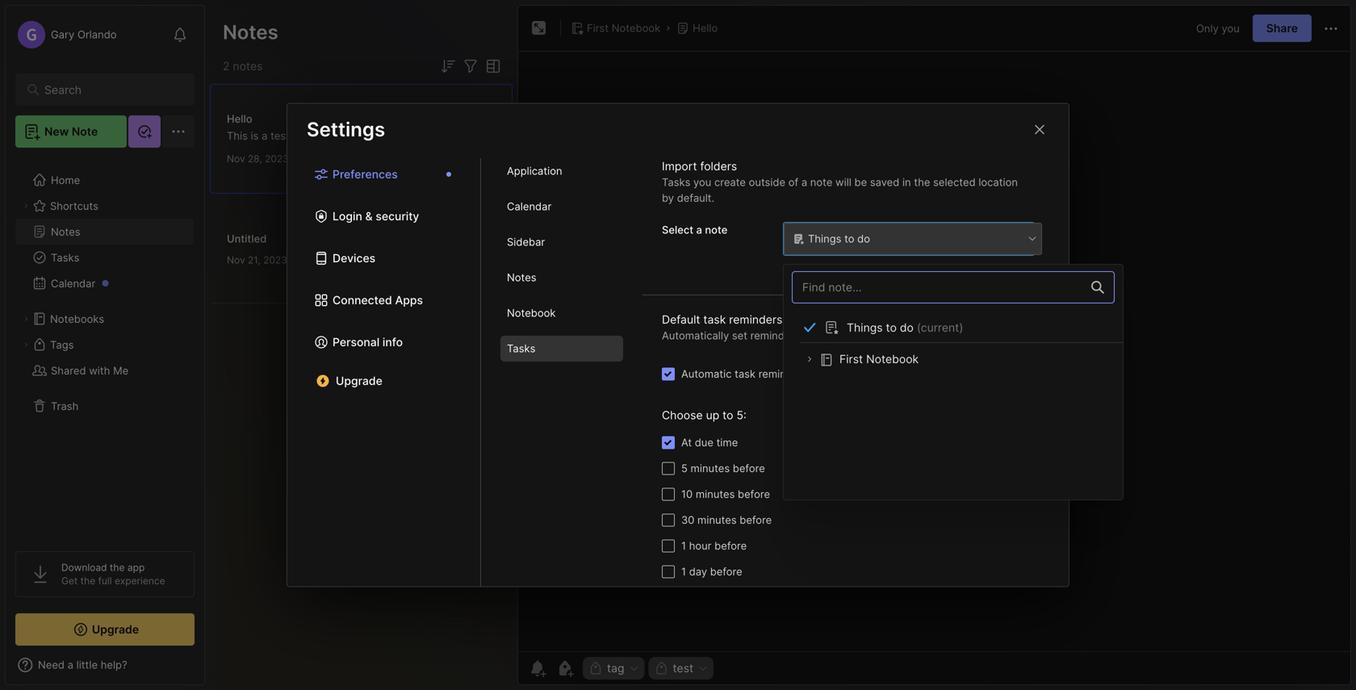 Task type: vqa. For each thing, say whether or not it's contained in the screenshot.
1st [object Object] field from the bottom of the Dropdown List menu
no



Task type: locate. For each thing, give the bounding box(es) containing it.
1 vertical spatial first notebook
[[839, 352, 919, 366]]

selected
[[933, 176, 976, 188]]

2 1 from the top
[[681, 565, 686, 578]]

note down the default.
[[705, 224, 728, 236]]

do inside field
[[857, 233, 870, 245]]

tab list
[[287, 158, 481, 586], [481, 158, 643, 586]]

2023 right 28,
[[265, 153, 289, 165]]

new
[[44, 125, 69, 138]]

shortcuts button
[[15, 193, 194, 219]]

automatically
[[662, 329, 729, 342]]

calendar for calendar button at the top of the page
[[51, 277, 95, 290]]

None search field
[[44, 80, 173, 99]]

2 horizontal spatial notebook
[[866, 352, 919, 366]]

info
[[383, 335, 403, 349]]

2 vertical spatial you
[[833, 329, 851, 342]]

0 horizontal spatial note
[[705, 224, 728, 236]]

1 vertical spatial time
[[716, 436, 738, 449]]

0 horizontal spatial task
[[703, 313, 726, 326]]

upgrade
[[336, 374, 382, 388], [92, 623, 139, 636]]

2 notes
[[223, 59, 263, 73]]

you left add
[[833, 329, 851, 342]]

minutes down the 5 minutes before
[[696, 488, 735, 500]]

before up '30 minutes before'
[[738, 488, 770, 500]]

things for things to do
[[808, 233, 841, 245]]

1 vertical spatial task
[[735, 368, 756, 380]]

tasks down 'import'
[[662, 176, 690, 188]]

1 vertical spatial 1
[[681, 565, 686, 578]]

upgrade down full
[[92, 623, 139, 636]]

2 vertical spatial notebook
[[866, 352, 919, 366]]

task right automatic
[[735, 368, 756, 380]]

0 horizontal spatial the
[[80, 575, 95, 587]]

notes
[[223, 20, 278, 44], [51, 225, 80, 238], [869, 264, 899, 276], [507, 271, 536, 284]]

1 vertical spatial minutes
[[696, 488, 735, 500]]

you up the default.
[[693, 176, 711, 188]]

1 vertical spatial first
[[839, 352, 863, 366]]

2 vertical spatial minutes
[[697, 514, 737, 526]]

reminders for default
[[729, 313, 783, 326]]

2 horizontal spatial tasks
[[662, 176, 690, 188]]

nov
[[227, 153, 245, 165], [227, 254, 245, 266]]

1 vertical spatial note
[[705, 224, 728, 236]]

choose up to 5:
[[662, 408, 747, 422]]

0 vertical spatial first
[[587, 22, 609, 34]]

None checkbox
[[662, 368, 675, 381], [662, 436, 675, 449], [662, 368, 675, 381], [662, 436, 675, 449]]

of
[[788, 176, 798, 188], [856, 264, 866, 276]]

first
[[587, 22, 609, 34], [839, 352, 863, 366]]

top
[[837, 264, 853, 276]]

nov 28, 2023
[[227, 153, 289, 165]]

0 vertical spatial due
[[885, 329, 903, 342]]

tab list containing preferences
[[287, 158, 481, 586]]

calendar inside tab
[[507, 200, 552, 213]]

tree
[[6, 157, 204, 537]]

to inside default task reminders automatically set reminders when you add a due date and time to a task.
[[977, 329, 987, 342]]

1 vertical spatial due
[[695, 436, 713, 449]]

0 vertical spatial you
[[1222, 22, 1240, 35]]

0 horizontal spatial first notebook
[[587, 22, 660, 34]]

1 vertical spatial of
[[856, 264, 866, 276]]

things
[[808, 233, 841, 245], [847, 321, 883, 335]]

task up automatically
[[703, 313, 726, 326]]

1 vertical spatial things
[[847, 321, 883, 335]]

the up full
[[110, 562, 125, 573]]

1 vertical spatial notebook
[[507, 307, 556, 319]]

calendar tab
[[500, 194, 623, 220]]

first notebook
[[587, 22, 660, 34], [839, 352, 919, 366]]

do up pin to top of notes tab
[[857, 233, 870, 245]]

download the app get the full experience
[[61, 562, 165, 587]]

first notebook down add
[[839, 352, 919, 366]]

0 vertical spatial the
[[914, 176, 930, 188]]

by
[[662, 192, 674, 204]]

notebook inside cell
[[866, 352, 919, 366]]

choose
[[662, 408, 703, 422]]

upgrade button down full
[[15, 613, 195, 646]]

upgrade down personal
[[336, 374, 382, 388]]

none search field inside main element
[[44, 80, 173, 99]]

add
[[854, 329, 873, 342]]

get
[[61, 575, 78, 587]]

calendar up sidebar
[[507, 200, 552, 213]]

1 horizontal spatial hello
[[693, 22, 718, 34]]

1 horizontal spatial do
[[900, 321, 914, 335]]

0 horizontal spatial upgrade button
[[15, 613, 195, 646]]

tree containing home
[[6, 157, 204, 537]]

1 horizontal spatial tasks
[[507, 342, 535, 355]]

things for things to do (current)
[[847, 321, 883, 335]]

1 horizontal spatial the
[[110, 562, 125, 573]]

notebook
[[612, 22, 660, 34], [507, 307, 556, 319], [866, 352, 919, 366]]

reminders down when
[[758, 368, 808, 380]]

minutes up the '1 hour before'
[[697, 514, 737, 526]]

app
[[127, 562, 145, 573]]

notebook down things to do (current)
[[866, 352, 919, 366]]

2 horizontal spatial the
[[914, 176, 930, 188]]

trash
[[51, 400, 79, 412]]

things right when
[[847, 321, 883, 335]]

reminders for automatic
[[758, 368, 808, 380]]

0 vertical spatial 2023
[[265, 153, 289, 165]]

connected
[[333, 293, 392, 307]]

None checkbox
[[662, 462, 675, 475], [662, 488, 675, 501], [662, 514, 675, 527], [662, 540, 675, 552], [662, 565, 675, 578], [662, 462, 675, 475], [662, 488, 675, 501], [662, 514, 675, 527], [662, 540, 675, 552], [662, 565, 675, 578]]

0 vertical spatial upgrade
[[336, 374, 382, 388]]

to up top
[[844, 233, 854, 245]]

automatic
[[681, 368, 732, 380]]

0 vertical spatial first notebook
[[587, 22, 660, 34]]

1 horizontal spatial you
[[833, 329, 851, 342]]

1 for 1 hour before
[[681, 540, 686, 552]]

Search text field
[[44, 82, 173, 98]]

upgrade button
[[307, 368, 461, 394], [15, 613, 195, 646]]

share
[[1266, 21, 1298, 35]]

before right day
[[710, 565, 742, 578]]

1 horizontal spatial first
[[839, 352, 863, 366]]

2 tab list from the left
[[481, 158, 643, 586]]

0 vertical spatial test
[[270, 130, 290, 142]]

Find note… text field
[[793, 274, 1082, 301]]

hello inside 'button'
[[693, 22, 718, 34]]

hello
[[693, 22, 718, 34], [227, 113, 252, 125]]

things to do
[[808, 233, 870, 245]]

before for 5 minutes before
[[733, 462, 765, 475]]

1 left day
[[681, 565, 686, 578]]

1 tab list from the left
[[287, 158, 481, 586]]

things to do (current)
[[847, 321, 963, 335]]

do left (current)
[[900, 321, 914, 335]]

of right outside
[[788, 176, 798, 188]]

to left task. at top
[[977, 329, 987, 342]]

2 vertical spatial reminders
[[758, 368, 808, 380]]

1 hour before
[[681, 540, 747, 552]]

0 horizontal spatial test
[[270, 130, 290, 142]]

due right at
[[695, 436, 713, 449]]

0 horizontal spatial things
[[808, 233, 841, 245]]

2 nov from the top
[[227, 254, 245, 266]]

0 vertical spatial notebook
[[612, 22, 660, 34]]

0 horizontal spatial do
[[857, 233, 870, 245]]

application tab
[[500, 158, 623, 184]]

0 horizontal spatial first
[[587, 22, 609, 34]]

1 left hour
[[681, 540, 686, 552]]

minutes for 30
[[697, 514, 737, 526]]

add tag image
[[555, 659, 575, 678]]

1 nov from the top
[[227, 153, 245, 165]]

a
[[262, 130, 268, 142], [801, 176, 807, 188], [696, 224, 702, 236], [876, 329, 882, 342], [990, 329, 996, 342]]

notebook tab
[[500, 300, 623, 326]]

upgrade inside main element
[[92, 623, 139, 636]]

create
[[714, 176, 746, 188]]

0 horizontal spatial of
[[788, 176, 798, 188]]

1 vertical spatial you
[[693, 176, 711, 188]]

0 horizontal spatial calendar
[[51, 277, 95, 290]]

minutes for 10
[[696, 488, 735, 500]]

2 horizontal spatial you
[[1222, 22, 1240, 35]]

tasks up calendar button at the top of the page
[[51, 251, 79, 264]]

to for things to do
[[844, 233, 854, 245]]

1 horizontal spatial first notebook
[[839, 352, 919, 366]]

notes inside main element
[[51, 225, 80, 238]]

before up "10 minutes before"
[[733, 462, 765, 475]]

nov left 21, in the top left of the page
[[227, 254, 245, 266]]

to left date
[[886, 321, 897, 335]]

nov for nov 28, 2023
[[227, 153, 245, 165]]

0 horizontal spatial tasks
[[51, 251, 79, 264]]

you right the only
[[1222, 22, 1240, 35]]

1 vertical spatial upgrade
[[92, 623, 139, 636]]

do
[[857, 233, 870, 245], [900, 321, 914, 335]]

default.
[[677, 192, 714, 204]]

notes down shortcuts in the top of the page
[[51, 225, 80, 238]]

0 vertical spatial upgrade button
[[307, 368, 461, 394]]

first notebook left hello 'button'
[[587, 22, 660, 34]]

1 horizontal spatial note
[[810, 176, 833, 188]]

notebook down notes "tab"
[[507, 307, 556, 319]]

0 horizontal spatial notebook
[[507, 307, 556, 319]]

the down download
[[80, 575, 95, 587]]

of right top
[[856, 264, 866, 276]]

1 horizontal spatial time
[[953, 329, 975, 342]]

notes down sidebar
[[507, 271, 536, 284]]

sidebar
[[507, 236, 545, 248]]

before down "10 minutes before"
[[740, 514, 772, 526]]

to inside field
[[844, 233, 854, 245]]

tree inside main element
[[6, 157, 204, 537]]

1
[[681, 540, 686, 552], [681, 565, 686, 578]]

you
[[1222, 22, 1240, 35], [693, 176, 711, 188], [833, 329, 851, 342]]

0 vertical spatial note
[[810, 176, 833, 188]]

1 horizontal spatial task
[[735, 368, 756, 380]]

0 vertical spatial things
[[808, 233, 841, 245]]

upgrade for upgrade 'popup button' within main element
[[92, 623, 139, 636]]

2023 right 21, in the top left of the page
[[263, 254, 287, 266]]

notebook left hello 'button'
[[612, 22, 660, 34]]

tasks down notebook tab at the top of page
[[507, 342, 535, 355]]

to right pin
[[824, 264, 834, 276]]

2 vertical spatial the
[[80, 575, 95, 587]]

only
[[1196, 22, 1219, 35]]

1 horizontal spatial due
[[885, 329, 903, 342]]

0 vertical spatial do
[[857, 233, 870, 245]]

personal
[[333, 335, 380, 349]]

0 horizontal spatial due
[[695, 436, 713, 449]]

1 vertical spatial test
[[673, 661, 693, 675]]

first notebook inside first notebook button
[[587, 22, 660, 34]]

1 vertical spatial calendar
[[51, 277, 95, 290]]

login
[[333, 209, 362, 223]]

1 for 1 day before
[[681, 565, 686, 578]]

upgrade button down info
[[307, 368, 461, 394]]

first down add
[[839, 352, 863, 366]]

things up pin
[[808, 233, 841, 245]]

reminders right set
[[750, 329, 800, 342]]

0 vertical spatial task
[[703, 313, 726, 326]]

task
[[703, 313, 726, 326], [735, 368, 756, 380]]

1 horizontal spatial calendar
[[507, 200, 552, 213]]

0 horizontal spatial time
[[716, 436, 738, 449]]

upgrade button inside main element
[[15, 613, 195, 646]]

do for things to do (current)
[[900, 321, 914, 335]]

1 vertical spatial tasks
[[51, 251, 79, 264]]

1 vertical spatial do
[[900, 321, 914, 335]]

2
[[223, 59, 230, 73]]

note left will
[[810, 176, 833, 188]]

in
[[902, 176, 911, 188]]

2 vertical spatial tasks
[[507, 342, 535, 355]]

0 vertical spatial minutes
[[691, 462, 730, 475]]

shared with me link
[[15, 358, 194, 383]]

application
[[507, 165, 562, 177]]

1 horizontal spatial notebook
[[612, 22, 660, 34]]

1 vertical spatial upgrade button
[[15, 613, 195, 646]]

login & security
[[333, 209, 419, 223]]

a right outside
[[801, 176, 807, 188]]

0 vertical spatial nov
[[227, 153, 245, 165]]

calendar inside button
[[51, 277, 95, 290]]

before down '30 minutes before'
[[714, 540, 747, 552]]

calendar for tab list containing application
[[507, 200, 552, 213]]

0 vertical spatial calendar
[[507, 200, 552, 213]]

note
[[810, 176, 833, 188], [705, 224, 728, 236]]

due left date
[[885, 329, 903, 342]]

1 horizontal spatial test
[[673, 661, 693, 675]]

minutes
[[691, 462, 730, 475], [696, 488, 735, 500], [697, 514, 737, 526]]

to
[[844, 233, 854, 245], [824, 264, 834, 276], [886, 321, 897, 335], [977, 329, 987, 342], [723, 408, 733, 422]]

the right in
[[914, 176, 930, 188]]

time up the 5 minutes before
[[716, 436, 738, 449]]

first notebook inside first notebook cell
[[839, 352, 919, 366]]

task inside default task reminders automatically set reminders when you add a due date and time to a task.
[[703, 313, 726, 326]]

first inside cell
[[839, 352, 863, 366]]

sidebar tab
[[500, 229, 623, 255]]

reminders up set
[[729, 313, 783, 326]]

0 vertical spatial reminders
[[729, 313, 783, 326]]

0 horizontal spatial upgrade
[[92, 623, 139, 636]]

saved
[[870, 176, 899, 188]]

tag
[[607, 661, 624, 675]]

1 horizontal spatial things
[[847, 321, 883, 335]]

1 day before
[[681, 565, 742, 578]]

devices
[[333, 251, 375, 265]]

0 vertical spatial of
[[788, 176, 798, 188]]

trash link
[[15, 393, 194, 419]]

share button
[[1253, 15, 1312, 42]]

1 vertical spatial 2023
[[263, 254, 287, 266]]

test right tag
[[673, 661, 693, 675]]

test right is
[[270, 130, 290, 142]]

reminders
[[729, 313, 783, 326], [750, 329, 800, 342], [758, 368, 808, 380]]

0 horizontal spatial you
[[693, 176, 711, 188]]

2023 for nov 28, 2023
[[265, 153, 289, 165]]

things inside things to do field
[[808, 233, 841, 245]]

nov left 28,
[[227, 153, 245, 165]]

tasks tab
[[500, 336, 623, 362]]

0 vertical spatial hello
[[693, 22, 718, 34]]

0 vertical spatial tasks
[[662, 176, 690, 188]]

1 horizontal spatial upgrade
[[336, 374, 382, 388]]

0 vertical spatial time
[[953, 329, 975, 342]]

tasks inside button
[[51, 251, 79, 264]]

before for 10 minutes before
[[738, 488, 770, 500]]

0 horizontal spatial hello
[[227, 113, 252, 125]]

calendar up notebooks
[[51, 277, 95, 290]]

a right select
[[696, 224, 702, 236]]

connected apps
[[333, 293, 423, 307]]

1 vertical spatial nov
[[227, 254, 245, 266]]

1 1 from the top
[[681, 540, 686, 552]]

tag button
[[583, 657, 645, 680]]

is
[[251, 130, 259, 142]]

default task reminders automatically set reminders when you add a due date and time to a task.
[[662, 313, 1023, 342]]

apps
[[395, 293, 423, 307]]

1 horizontal spatial of
[[856, 264, 866, 276]]

time right and
[[953, 329, 975, 342]]

first right expand note image
[[587, 22, 609, 34]]

0 vertical spatial 1
[[681, 540, 686, 552]]

task for automatic
[[735, 368, 756, 380]]

minutes right 5
[[691, 462, 730, 475]]

note window element
[[517, 5, 1351, 685]]

1 horizontal spatial upgrade button
[[307, 368, 461, 394]]

28,
[[248, 153, 262, 165]]

add a reminder image
[[528, 659, 547, 678]]



Task type: describe. For each thing, give the bounding box(es) containing it.
2023 for nov 21, 2023
[[263, 254, 287, 266]]

me
[[113, 364, 129, 377]]

do for things to do
[[857, 233, 870, 245]]

notebook inside tab
[[507, 307, 556, 319]]

a right add
[[876, 329, 882, 342]]

Default task note field
[[783, 222, 1042, 256]]

5 minutes before
[[681, 462, 765, 475]]

close image
[[1030, 120, 1049, 139]]

location
[[979, 176, 1018, 188]]

expand tags image
[[21, 340, 31, 350]]

outside
[[749, 176, 785, 188]]

hour
[[689, 540, 712, 552]]

home
[[51, 174, 80, 186]]

you inside default task reminders automatically set reminders when you add a due date and time to a task.
[[833, 329, 851, 342]]

expand notebooks image
[[21, 314, 31, 324]]

task for default
[[703, 313, 726, 326]]

of inside import folders tasks you create outside of a note will be saved in the selected location by default.
[[788, 176, 798, 188]]

tags
[[50, 338, 74, 351]]

task.
[[999, 329, 1023, 342]]

upgrade for upgrade 'popup button' to the top
[[336, 374, 382, 388]]

notes link
[[15, 219, 194, 245]]

time inside default task reminders automatically set reminders when you add a due date and time to a task.
[[953, 329, 975, 342]]

at due time
[[681, 436, 738, 449]]

the inside import folders tasks you create outside of a note will be saved in the selected location by default.
[[914, 176, 930, 188]]

select
[[662, 224, 693, 236]]

pin
[[806, 264, 821, 276]]

first notebook button
[[567, 17, 664, 40]]

tasks inside import folders tasks you create outside of a note will be saved in the selected location by default.
[[662, 176, 690, 188]]

minutes for 5
[[691, 462, 730, 475]]

day
[[689, 565, 707, 578]]

tasks button
[[15, 245, 194, 270]]

date
[[906, 329, 928, 342]]

shortcuts
[[50, 200, 98, 212]]

tab
[[902, 264, 918, 276]]

new note
[[44, 125, 98, 138]]

note inside import folders tasks you create outside of a note will be saved in the selected location by default.
[[810, 176, 833, 188]]

nov 21, 2023
[[227, 254, 287, 266]]

full
[[98, 575, 112, 587]]

5:
[[737, 408, 747, 422]]

automatic task reminders
[[681, 368, 808, 380]]

notebooks link
[[15, 306, 194, 332]]

to left '5:'
[[723, 408, 733, 422]]

note
[[72, 125, 98, 138]]

import folders tasks you create outside of a note will be saved in the selected location by default.
[[662, 159, 1018, 204]]

shared
[[51, 364, 86, 377]]

pin to top of notes tab
[[806, 264, 918, 276]]

notes inside "tab"
[[507, 271, 536, 284]]

settings
[[307, 117, 385, 141]]

30
[[681, 514, 694, 526]]

main element
[[0, 0, 210, 690]]

Pin to top of Notes tab checkbox
[[786, 264, 799, 277]]

shared with me
[[51, 364, 129, 377]]

will
[[835, 176, 851, 188]]

(current)
[[917, 321, 963, 335]]

1 vertical spatial the
[[110, 562, 125, 573]]

tags button
[[15, 332, 194, 358]]

be
[[854, 176, 867, 188]]

first inside button
[[587, 22, 609, 34]]

experience
[[115, 575, 165, 587]]

calendar button
[[15, 270, 194, 296]]

up
[[706, 408, 719, 422]]

download
[[61, 562, 107, 573]]

notes up "notes" on the left top of page
[[223, 20, 278, 44]]

you inside import folders tasks you create outside of a note will be saved in the selected location by default.
[[693, 176, 711, 188]]

nov for nov 21, 2023
[[227, 254, 245, 266]]

set
[[732, 329, 747, 342]]

to for things to do (current)
[[886, 321, 897, 335]]

to for pin to top of notes tab
[[824, 264, 834, 276]]

test button
[[649, 657, 714, 680]]

tab list containing application
[[481, 158, 643, 586]]

you inside note window element
[[1222, 22, 1240, 35]]

1 vertical spatial reminders
[[750, 329, 800, 342]]

a left task. at top
[[990, 329, 996, 342]]

a inside import folders tasks you create outside of a note will be saved in the selected location by default.
[[801, 176, 807, 188]]

default
[[662, 313, 700, 326]]

first notebook cell
[[800, 343, 1131, 375]]

30 minutes before
[[681, 514, 772, 526]]

before for 30 minutes before
[[740, 514, 772, 526]]

before for 1 hour before
[[714, 540, 747, 552]]

import
[[662, 159, 697, 173]]

&
[[365, 209, 373, 223]]

this is a test
[[227, 130, 290, 142]]

untitled
[[227, 232, 267, 245]]

21,
[[248, 254, 260, 266]]

select a note
[[662, 224, 728, 236]]

10
[[681, 488, 693, 500]]

preferences
[[333, 167, 398, 181]]

1 vertical spatial hello
[[227, 113, 252, 125]]

10 minutes before
[[681, 488, 770, 500]]

when
[[803, 329, 830, 342]]

a right is
[[262, 130, 268, 142]]

Note Editor text field
[[518, 51, 1350, 651]]

notes
[[233, 59, 263, 73]]

only you
[[1196, 22, 1240, 35]]

home link
[[15, 167, 195, 193]]

due inside default task reminders automatically set reminders when you add a due date and time to a task.
[[885, 329, 903, 342]]

this
[[227, 130, 248, 142]]

before for 1 day before
[[710, 565, 742, 578]]

folders
[[700, 159, 737, 173]]

tasks inside tab
[[507, 342, 535, 355]]

at
[[681, 436, 692, 449]]

notes tab
[[500, 265, 623, 291]]

and
[[931, 329, 950, 342]]

notebook inside button
[[612, 22, 660, 34]]

with
[[89, 364, 110, 377]]

notes left tab
[[869, 264, 899, 276]]

test inside button
[[673, 661, 693, 675]]

hello button
[[673, 17, 721, 40]]

5
[[681, 462, 688, 475]]

expand note image
[[529, 19, 549, 38]]



